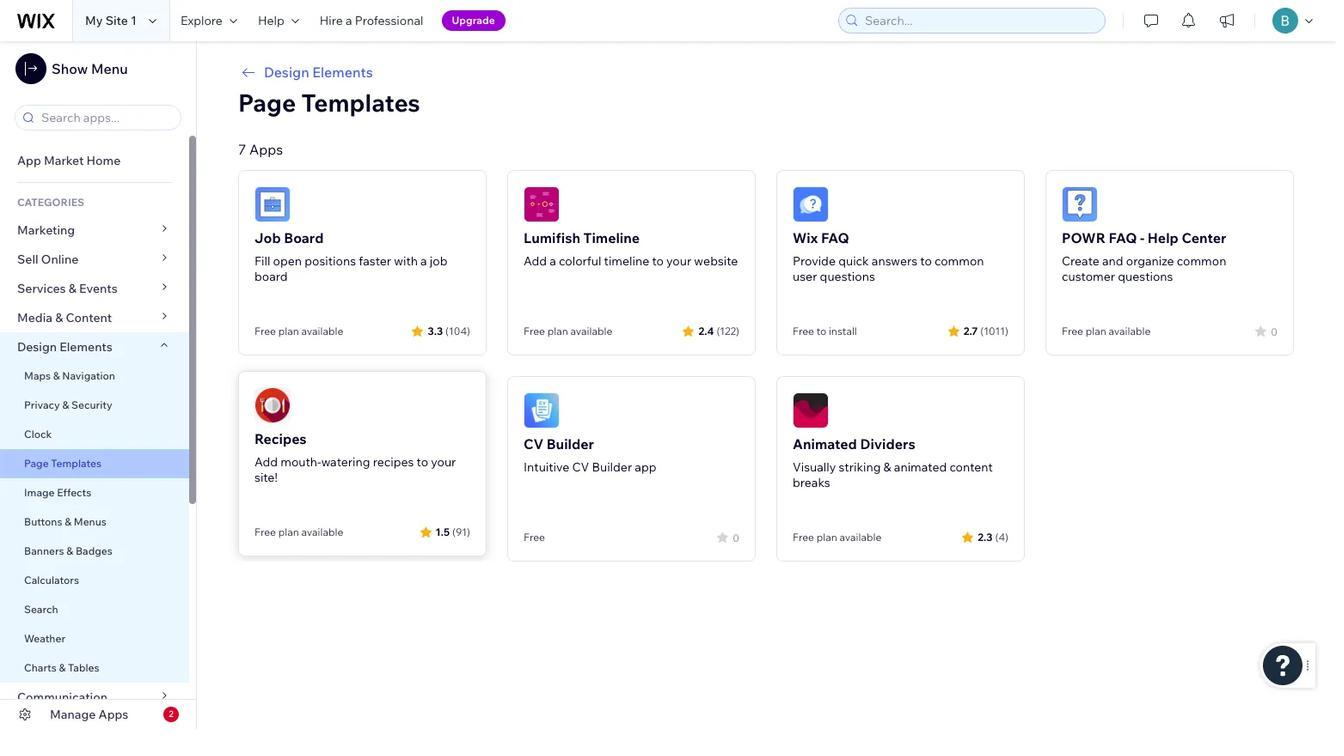 Task type: vqa. For each thing, say whether or not it's contained in the screenshot.
the
no



Task type: describe. For each thing, give the bounding box(es) containing it.
manage
[[50, 708, 96, 723]]

faq for -
[[1109, 230, 1137, 247]]

job
[[254, 230, 281, 247]]

explore
[[180, 13, 223, 28]]

cv builder logo image
[[524, 393, 560, 429]]

recipes add mouth-watering recipes to your site!
[[254, 431, 456, 486]]

marketing link
[[0, 216, 189, 245]]

free for visually
[[793, 531, 814, 544]]

tables
[[68, 662, 99, 675]]

positions
[[305, 254, 356, 269]]

app
[[17, 153, 41, 169]]

1.5
[[436, 526, 450, 539]]

clock
[[24, 428, 52, 441]]

banners
[[24, 545, 64, 558]]

calculators link
[[0, 567, 189, 596]]

provide
[[793, 254, 836, 269]]

animated
[[793, 436, 857, 453]]

app market home
[[17, 153, 121, 169]]

clock link
[[0, 420, 189, 450]]

effects
[[57, 487, 91, 499]]

a inside job board fill open positions faster with a job board
[[420, 254, 427, 269]]

2.4 (122)
[[698, 325, 739, 337]]

buttons & menus link
[[0, 508, 189, 537]]

content
[[949, 460, 993, 475]]

7
[[238, 141, 246, 158]]

home
[[86, 153, 121, 169]]

to inside recipes add mouth-watering recipes to your site!
[[417, 455, 428, 470]]

available for help
[[1109, 325, 1151, 338]]

maps & navigation
[[24, 370, 115, 383]]

my
[[85, 13, 103, 28]]

& for events
[[69, 281, 76, 297]]

plan for mouth-
[[278, 526, 299, 539]]

wix faq provide quick answers to common user questions
[[793, 230, 984, 285]]

categories
[[17, 196, 84, 209]]

& for security
[[62, 399, 69, 412]]

powr faq - help center logo image
[[1062, 187, 1098, 223]]

upgrade button
[[442, 10, 505, 31]]

your inside lumifish timeline add a colorful timeline to your website
[[666, 254, 691, 269]]

powr faq - help center create and organize common customer questions
[[1062, 230, 1226, 285]]

-
[[1140, 230, 1144, 247]]

content
[[66, 310, 112, 326]]

2.7
[[963, 325, 978, 337]]

your inside recipes add mouth-watering recipes to your site!
[[431, 455, 456, 470]]

lumifish timeline logo image
[[524, 187, 560, 223]]

striking
[[839, 460, 881, 475]]

my site 1
[[85, 13, 137, 28]]

free plan available for open
[[254, 325, 343, 338]]

1
[[131, 13, 137, 28]]

quick
[[838, 254, 869, 269]]

sell
[[17, 252, 38, 267]]

cv builder intuitive cv builder app
[[524, 436, 656, 475]]

charts
[[24, 662, 56, 675]]

& for tables
[[59, 662, 66, 675]]

and
[[1102, 254, 1123, 269]]

free for add
[[524, 325, 545, 338]]

questions inside the wix faq provide quick answers to common user questions
[[820, 269, 875, 285]]

1 vertical spatial builder
[[592, 460, 632, 475]]

breaks
[[793, 475, 830, 491]]

wix
[[793, 230, 818, 247]]

marketing
[[17, 223, 75, 238]]

sidebar element
[[0, 41, 197, 730]]

communication
[[17, 690, 110, 706]]

image
[[24, 487, 55, 499]]

center
[[1182, 230, 1226, 247]]

available for a
[[570, 325, 612, 338]]

page inside 'link'
[[24, 457, 49, 470]]

colorful
[[559, 254, 601, 269]]

show
[[52, 60, 88, 77]]

plan for fill
[[278, 325, 299, 338]]

0 vertical spatial elements
[[312, 64, 373, 81]]

3.3
[[428, 325, 443, 337]]

install
[[829, 325, 857, 338]]

to inside lumifish timeline add a colorful timeline to your website
[[652, 254, 664, 269]]

media & content link
[[0, 303, 189, 333]]

Search... field
[[860, 9, 1100, 33]]

(91)
[[452, 526, 470, 539]]

& for navigation
[[53, 370, 60, 383]]

design elements inside 'sidebar' element
[[17, 340, 112, 355]]

0 vertical spatial design elements
[[264, 64, 373, 81]]

fill
[[254, 254, 270, 269]]

security
[[71, 399, 112, 412]]

job board fill open positions faster with a job board
[[254, 230, 447, 285]]

dividers
[[860, 436, 915, 453]]

Search apps... field
[[36, 106, 175, 130]]

lumifish
[[524, 230, 580, 247]]

intuitive
[[524, 460, 569, 475]]

plan for -
[[1086, 325, 1106, 338]]

market
[[44, 153, 84, 169]]

site
[[105, 13, 128, 28]]

2
[[169, 709, 174, 720]]

buttons & menus
[[24, 516, 106, 529]]

app market home link
[[0, 146, 189, 175]]

animated
[[894, 460, 947, 475]]

services
[[17, 281, 66, 297]]

(104)
[[445, 325, 470, 337]]

services & events link
[[0, 274, 189, 303]]

0 horizontal spatial a
[[346, 13, 352, 28]]

visually
[[793, 460, 836, 475]]

faq for provide
[[821, 230, 849, 247]]

privacy & security link
[[0, 391, 189, 420]]

free to install
[[793, 325, 857, 338]]

navigation
[[62, 370, 115, 383]]

free plan available for help
[[1062, 325, 1151, 338]]

mouth-
[[281, 455, 321, 470]]

calculators
[[24, 574, 79, 587]]



Task type: locate. For each thing, give the bounding box(es) containing it.
page templates up image effects
[[24, 457, 104, 470]]

a left job
[[420, 254, 427, 269]]

free plan available down "site!"
[[254, 526, 343, 539]]

free for provide
[[793, 325, 814, 338]]

add inside recipes add mouth-watering recipes to your site!
[[254, 455, 278, 470]]

available down colorful
[[570, 325, 612, 338]]

cv right intuitive
[[572, 460, 589, 475]]

answers
[[872, 254, 918, 269]]

0 horizontal spatial design
[[17, 340, 57, 355]]

free plan available for watering
[[254, 526, 343, 539]]

2.3
[[978, 531, 993, 544]]

free left install
[[793, 325, 814, 338]]

lumifish timeline add a colorful timeline to your website
[[524, 230, 738, 269]]

powr
[[1062, 230, 1106, 247]]

to right timeline
[[652, 254, 664, 269]]

available
[[301, 325, 343, 338], [570, 325, 612, 338], [1109, 325, 1151, 338], [301, 526, 343, 539], [839, 531, 881, 544]]

0 vertical spatial page templates
[[238, 88, 420, 118]]

1 horizontal spatial design elements link
[[238, 62, 1294, 83]]

page down clock
[[24, 457, 49, 470]]

common inside the wix faq provide quick answers to common user questions
[[934, 254, 984, 269]]

1 horizontal spatial templates
[[301, 88, 420, 118]]

0 vertical spatial cv
[[524, 436, 543, 453]]

0 horizontal spatial design elements
[[17, 340, 112, 355]]

7 apps
[[238, 141, 283, 158]]

show menu button
[[15, 53, 128, 84]]

faq inside the powr faq - help center create and organize common customer questions
[[1109, 230, 1137, 247]]

recipes logo image
[[254, 388, 291, 424]]

free down customer
[[1062, 325, 1083, 338]]

professional
[[355, 13, 423, 28]]

to inside the wix faq provide quick answers to common user questions
[[920, 254, 932, 269]]

available down striking
[[839, 531, 881, 544]]

2 questions from the left
[[1118, 269, 1173, 285]]

2.7 (1011)
[[963, 325, 1008, 337]]

plan for add
[[547, 325, 568, 338]]

0 horizontal spatial questions
[[820, 269, 875, 285]]

& left menus at the bottom left
[[65, 516, 71, 529]]

1 horizontal spatial elements
[[312, 64, 373, 81]]

common down center
[[1177, 254, 1226, 269]]

elements inside 'sidebar' element
[[59, 340, 112, 355]]

apps inside 'sidebar' element
[[98, 708, 128, 723]]

free plan available for striking
[[793, 531, 881, 544]]

0 vertical spatial builder
[[547, 436, 594, 453]]

templates up effects
[[51, 457, 101, 470]]

search link
[[0, 596, 189, 625]]

sell online
[[17, 252, 79, 267]]

sell online link
[[0, 245, 189, 274]]

1 vertical spatial design elements link
[[0, 333, 189, 362]]

1 horizontal spatial 0
[[1271, 325, 1278, 338]]

help button
[[247, 0, 309, 41]]

1 vertical spatial your
[[431, 455, 456, 470]]

apps right 7
[[249, 141, 283, 158]]

(122)
[[716, 325, 739, 337]]

0 vertical spatial design elements link
[[238, 62, 1294, 83]]

apps for manage apps
[[98, 708, 128, 723]]

0 horizontal spatial faq
[[821, 230, 849, 247]]

questions right user
[[820, 269, 875, 285]]

free plan available down customer
[[1062, 325, 1151, 338]]

questions inside the powr faq - help center create and organize common customer questions
[[1118, 269, 1173, 285]]

job board logo image
[[254, 187, 291, 223]]

search
[[24, 604, 58, 616]]

weather
[[24, 633, 65, 646]]

free plan available down colorful
[[524, 325, 612, 338]]

1 vertical spatial page
[[24, 457, 49, 470]]

0 vertical spatial templates
[[301, 88, 420, 118]]

common right answers
[[934, 254, 984, 269]]

questions
[[820, 269, 875, 285], [1118, 269, 1173, 285]]

1 questions from the left
[[820, 269, 875, 285]]

common
[[934, 254, 984, 269], [1177, 254, 1226, 269]]

1 horizontal spatial design elements
[[264, 64, 373, 81]]

faq left -
[[1109, 230, 1137, 247]]

elements up navigation
[[59, 340, 112, 355]]

available down mouth-
[[301, 526, 343, 539]]

a inside lumifish timeline add a colorful timeline to your website
[[550, 254, 556, 269]]

charts & tables
[[24, 662, 99, 675]]

maps & navigation link
[[0, 362, 189, 391]]

free plan available down breaks
[[793, 531, 881, 544]]

1 vertical spatial elements
[[59, 340, 112, 355]]

board
[[254, 269, 288, 285]]

buttons
[[24, 516, 62, 529]]

online
[[41, 252, 79, 267]]

1 horizontal spatial help
[[1148, 230, 1179, 247]]

available down customer
[[1109, 325, 1151, 338]]

1 horizontal spatial page templates
[[238, 88, 420, 118]]

1 horizontal spatial apps
[[249, 141, 283, 158]]

1 vertical spatial 0
[[733, 532, 739, 545]]

1 horizontal spatial design
[[264, 64, 309, 81]]

badges
[[76, 545, 112, 558]]

site!
[[254, 470, 278, 486]]

help inside the powr faq - help center create and organize common customer questions
[[1148, 230, 1179, 247]]

plan for visually
[[816, 531, 837, 544]]

0 for builder
[[733, 532, 739, 545]]

1 vertical spatial add
[[254, 455, 278, 470]]

your
[[666, 254, 691, 269], [431, 455, 456, 470]]

1 vertical spatial help
[[1148, 230, 1179, 247]]

1 vertical spatial cv
[[572, 460, 589, 475]]

common inside the powr faq - help center create and organize common customer questions
[[1177, 254, 1226, 269]]

1 vertical spatial templates
[[51, 457, 101, 470]]

apps
[[249, 141, 283, 158], [98, 708, 128, 723]]

free for mouth-
[[254, 526, 276, 539]]

communication link
[[0, 683, 189, 713]]

privacy & security
[[24, 399, 112, 412]]

image effects
[[24, 487, 91, 499]]

charts & tables link
[[0, 654, 189, 683]]

plan down board
[[278, 325, 299, 338]]

templates inside 'link'
[[51, 457, 101, 470]]

0 horizontal spatial add
[[254, 455, 278, 470]]

plan down customer
[[1086, 325, 1106, 338]]

design inside 'sidebar' element
[[17, 340, 57, 355]]

customer
[[1062, 269, 1115, 285]]

0 horizontal spatial elements
[[59, 340, 112, 355]]

0 horizontal spatial your
[[431, 455, 456, 470]]

elements
[[312, 64, 373, 81], [59, 340, 112, 355]]

& down dividers
[[883, 460, 891, 475]]

apps right the manage
[[98, 708, 128, 723]]

upgrade
[[452, 14, 495, 27]]

0 vertical spatial 0
[[1271, 325, 1278, 338]]

1 horizontal spatial add
[[524, 254, 547, 269]]

available for open
[[301, 325, 343, 338]]

0 horizontal spatial help
[[258, 13, 284, 28]]

app
[[635, 460, 656, 475]]

add down lumifish
[[524, 254, 547, 269]]

1 horizontal spatial faq
[[1109, 230, 1137, 247]]

hire a professional
[[320, 13, 423, 28]]

& inside animated dividers visually striking & animated content breaks
[[883, 460, 891, 475]]

page up 7 apps
[[238, 88, 296, 118]]

show menu
[[52, 60, 128, 77]]

available for watering
[[301, 526, 343, 539]]

help inside button
[[258, 13, 284, 28]]

2 horizontal spatial a
[[550, 254, 556, 269]]

0 horizontal spatial common
[[934, 254, 984, 269]]

1 horizontal spatial cv
[[572, 460, 589, 475]]

1 common from the left
[[934, 254, 984, 269]]

timeline
[[604, 254, 649, 269]]

& left badges on the bottom left
[[66, 545, 73, 558]]

& right privacy
[[62, 399, 69, 412]]

free right (104)
[[524, 325, 545, 338]]

free down board
[[254, 325, 276, 338]]

0 horizontal spatial page templates
[[24, 457, 104, 470]]

& left events
[[69, 281, 76, 297]]

2 faq from the left
[[1109, 230, 1137, 247]]

1 faq from the left
[[821, 230, 849, 247]]

weather link
[[0, 625, 189, 654]]

maps
[[24, 370, 51, 383]]

open
[[273, 254, 302, 269]]

1 vertical spatial design
[[17, 340, 57, 355]]

create
[[1062, 254, 1099, 269]]

& for content
[[55, 310, 63, 326]]

add down recipes
[[254, 455, 278, 470]]

1 vertical spatial design elements
[[17, 340, 112, 355]]

design elements down 'hire'
[[264, 64, 373, 81]]

available for striking
[[839, 531, 881, 544]]

2 common from the left
[[1177, 254, 1226, 269]]

0
[[1271, 325, 1278, 338], [733, 532, 739, 545]]

questions down -
[[1118, 269, 1173, 285]]

0 horizontal spatial page
[[24, 457, 49, 470]]

board
[[284, 230, 324, 247]]

0 horizontal spatial cv
[[524, 436, 543, 453]]

1 horizontal spatial your
[[666, 254, 691, 269]]

page
[[238, 88, 296, 118], [24, 457, 49, 470]]

2.3 (4)
[[978, 531, 1008, 544]]

events
[[79, 281, 118, 297]]

organize
[[1126, 254, 1174, 269]]

with
[[394, 254, 418, 269]]

free down "site!"
[[254, 526, 276, 539]]

faster
[[359, 254, 391, 269]]

apps for 7 apps
[[249, 141, 283, 158]]

free plan available down board
[[254, 325, 343, 338]]

faq inside the wix faq provide quick answers to common user questions
[[821, 230, 849, 247]]

free for fill
[[254, 325, 276, 338]]

0 vertical spatial apps
[[249, 141, 283, 158]]

banners & badges
[[24, 545, 112, 558]]

& right media
[[55, 310, 63, 326]]

2.4
[[698, 325, 714, 337]]

0 vertical spatial add
[[524, 254, 547, 269]]

faq up quick
[[821, 230, 849, 247]]

cv up intuitive
[[524, 436, 543, 453]]

design down help button
[[264, 64, 309, 81]]

design elements up maps & navigation
[[17, 340, 112, 355]]

menu
[[91, 60, 128, 77]]

plan down mouth-
[[278, 526, 299, 539]]

1 horizontal spatial questions
[[1118, 269, 1173, 285]]

1 horizontal spatial common
[[1177, 254, 1226, 269]]

cv
[[524, 436, 543, 453], [572, 460, 589, 475]]

menus
[[74, 516, 106, 529]]

3.3 (104)
[[428, 325, 470, 337]]

free down breaks
[[793, 531, 814, 544]]

0 vertical spatial design
[[264, 64, 309, 81]]

& right maps
[[53, 370, 60, 383]]

help right -
[[1148, 230, 1179, 247]]

help left 'hire'
[[258, 13, 284, 28]]

your right the recipes
[[431, 455, 456, 470]]

& for menus
[[65, 516, 71, 529]]

user
[[793, 269, 817, 285]]

1 vertical spatial apps
[[98, 708, 128, 723]]

0 for center
[[1271, 325, 1278, 338]]

builder up intuitive
[[547, 436, 594, 453]]

design up maps
[[17, 340, 57, 355]]

media & content
[[17, 310, 112, 326]]

design elements link
[[238, 62, 1294, 83], [0, 333, 189, 362]]

free for -
[[1062, 325, 1083, 338]]

add inside lumifish timeline add a colorful timeline to your website
[[524, 254, 547, 269]]

0 horizontal spatial templates
[[51, 457, 101, 470]]

page templates down 'hire'
[[238, 88, 420, 118]]

0 vertical spatial your
[[666, 254, 691, 269]]

elements down 'hire'
[[312, 64, 373, 81]]

1 vertical spatial page templates
[[24, 457, 104, 470]]

builder left app
[[592, 460, 632, 475]]

services & events
[[17, 281, 118, 297]]

a down lumifish
[[550, 254, 556, 269]]

& for badges
[[66, 545, 73, 558]]

free plan available for a
[[524, 325, 612, 338]]

wix faq logo image
[[793, 187, 829, 223]]

your left website
[[666, 254, 691, 269]]

animated dividers logo image
[[793, 393, 829, 429]]

to right the recipes
[[417, 455, 428, 470]]

0 horizontal spatial 0
[[733, 532, 739, 545]]

hire a professional link
[[309, 0, 434, 41]]

page templates inside 'link'
[[24, 457, 104, 470]]

job
[[430, 254, 447, 269]]

templates down hire a professional link
[[301, 88, 420, 118]]

plan down breaks
[[816, 531, 837, 544]]

1 horizontal spatial a
[[420, 254, 427, 269]]

a right 'hire'
[[346, 13, 352, 28]]

media
[[17, 310, 52, 326]]

website
[[694, 254, 738, 269]]

0 vertical spatial help
[[258, 13, 284, 28]]

0 horizontal spatial design elements link
[[0, 333, 189, 362]]

to right answers
[[920, 254, 932, 269]]

0 horizontal spatial apps
[[98, 708, 128, 723]]

to left install
[[816, 325, 826, 338]]

1 horizontal spatial page
[[238, 88, 296, 118]]

free down intuitive
[[524, 531, 545, 544]]

& left tables
[[59, 662, 66, 675]]

plan down colorful
[[547, 325, 568, 338]]

1.5 (91)
[[436, 526, 470, 539]]

0 vertical spatial page
[[238, 88, 296, 118]]

available down positions
[[301, 325, 343, 338]]



